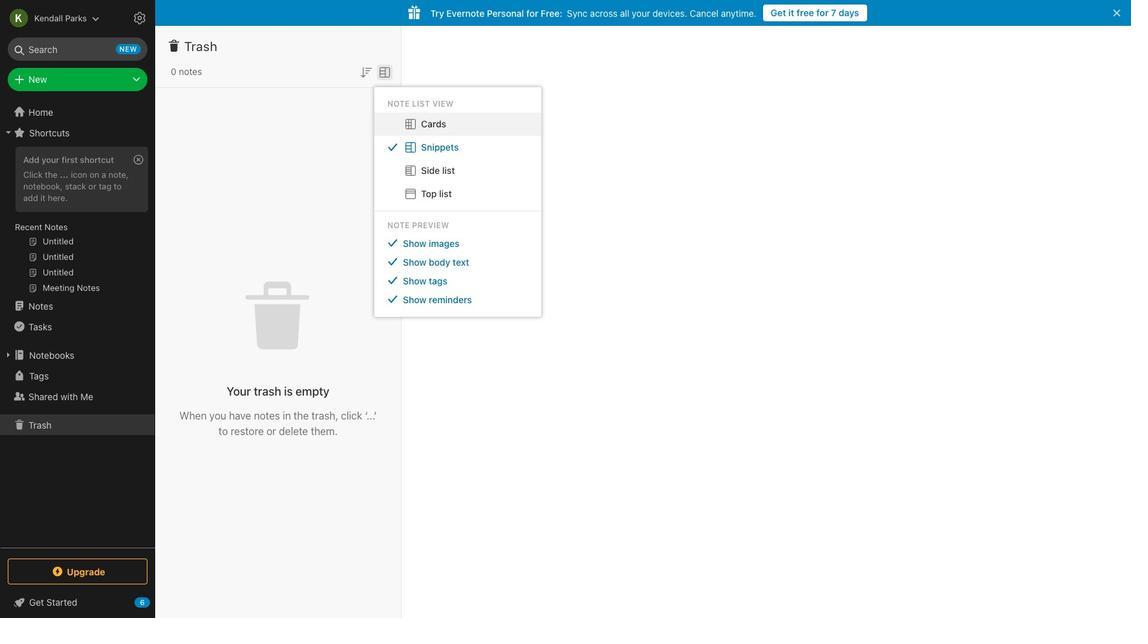 Task type: vqa. For each thing, say whether or not it's contained in the screenshot.
Shortcuts
yes



Task type: locate. For each thing, give the bounding box(es) containing it.
show
[[403, 238, 427, 249], [403, 257, 427, 268], [403, 275, 427, 286], [403, 294, 427, 305]]

Search text field
[[17, 38, 138, 61]]

shared with me
[[28, 391, 93, 402]]

icon on a note, notebook, stack or tag to add it here.
[[23, 169, 128, 203]]

new search field
[[17, 38, 141, 61]]

show reminders
[[403, 294, 472, 305]]

note left preview
[[387, 220, 410, 230]]

for inside get it free for 7 days button
[[817, 7, 829, 18]]

show down show tags
[[403, 294, 427, 305]]

to down you
[[219, 425, 228, 437]]

note
[[387, 99, 410, 109], [387, 220, 410, 230]]

shortcuts
[[29, 127, 70, 138]]

note for note list view
[[387, 99, 410, 109]]

get left free
[[771, 7, 786, 18]]

home
[[28, 106, 53, 117]]

side
[[421, 165, 440, 176]]

Account field
[[0, 5, 100, 31]]

trash up 0 notes
[[184, 39, 218, 54]]

click
[[23, 169, 43, 180]]

show images
[[403, 238, 460, 249]]

1 horizontal spatial for
[[817, 7, 829, 18]]

notes
[[179, 66, 202, 77], [254, 410, 280, 421]]

list right top
[[439, 188, 452, 199]]

is
[[284, 385, 293, 398]]

tag
[[99, 181, 111, 191]]

4 show from the top
[[403, 294, 427, 305]]

2 note from the top
[[387, 220, 410, 230]]

add
[[23, 193, 38, 203]]

note left list
[[387, 99, 410, 109]]

1 horizontal spatial to
[[219, 425, 228, 437]]

0 horizontal spatial it
[[40, 193, 45, 203]]

restore
[[231, 425, 264, 437]]

note for note preview
[[387, 220, 410, 230]]

show inside show images link
[[403, 238, 427, 249]]

cancel
[[690, 7, 719, 18]]

1 vertical spatial to
[[219, 425, 228, 437]]

0 horizontal spatial your
[[42, 155, 59, 165]]

to inside the when you have notes in the trash, click '...' to restore or delete them.
[[219, 425, 228, 437]]

notebooks link
[[0, 345, 155, 365]]

group containing add your first shortcut
[[0, 143, 155, 301]]

when you have notes in the trash, click '...' to restore or delete them.
[[179, 410, 377, 437]]

the left ...
[[45, 169, 58, 180]]

your
[[632, 7, 650, 18], [42, 155, 59, 165]]

the inside the when you have notes in the trash, click '...' to restore or delete them.
[[294, 410, 309, 421]]

0 vertical spatial trash
[[184, 39, 218, 54]]

settings image
[[132, 10, 147, 26]]

show up show tags
[[403, 257, 427, 268]]

1 show from the top
[[403, 238, 427, 249]]

cards link
[[375, 112, 541, 136]]

show for show tags
[[403, 275, 427, 286]]

list for side list
[[442, 165, 455, 176]]

0 vertical spatial list
[[442, 165, 455, 176]]

notes right recent
[[45, 222, 68, 232]]

trash down shared
[[28, 419, 52, 430]]

0 vertical spatial notes
[[179, 66, 202, 77]]

to down the note,
[[114, 181, 122, 191]]

it
[[789, 7, 794, 18], [40, 193, 45, 203]]

click to collapse image
[[150, 594, 160, 610]]

tree
[[0, 102, 155, 547]]

0 vertical spatial notes
[[45, 222, 68, 232]]

1 horizontal spatial the
[[294, 410, 309, 421]]

or down on
[[88, 181, 96, 191]]

notes link
[[0, 296, 155, 316]]

2 show from the top
[[403, 257, 427, 268]]

1 note from the top
[[387, 99, 410, 109]]

1 vertical spatial trash
[[28, 419, 52, 430]]

tree containing home
[[0, 102, 155, 547]]

for left free:
[[526, 7, 539, 18]]

kendall parks
[[34, 13, 87, 23]]

0 vertical spatial to
[[114, 181, 122, 191]]

show inside show tags link
[[403, 275, 427, 286]]

get
[[771, 7, 786, 18], [29, 597, 44, 608]]

2 for from the left
[[526, 7, 539, 18]]

1 vertical spatial the
[[294, 410, 309, 421]]

dropdown list menu containing cards
[[375, 112, 541, 206]]

2 dropdown list menu from the top
[[375, 234, 541, 309]]

0 vertical spatial get
[[771, 7, 786, 18]]

1 vertical spatial dropdown list menu
[[375, 234, 541, 309]]

notebooks
[[29, 350, 74, 361]]

your right all
[[632, 7, 650, 18]]

0 vertical spatial or
[[88, 181, 96, 191]]

3 show from the top
[[403, 275, 427, 286]]

1 for from the left
[[817, 7, 829, 18]]

snippets link
[[375, 136, 541, 159]]

to inside the icon on a note, notebook, stack or tag to add it here.
[[114, 181, 122, 191]]

list
[[442, 165, 455, 176], [439, 188, 452, 199]]

or inside the icon on a note, notebook, stack or tag to add it here.
[[88, 181, 96, 191]]

notes up tasks
[[28, 300, 53, 311]]

1 vertical spatial it
[[40, 193, 45, 203]]

1 horizontal spatial trash
[[184, 39, 218, 54]]

for
[[817, 7, 829, 18], [526, 7, 539, 18]]

notes
[[45, 222, 68, 232], [28, 300, 53, 311]]

me
[[80, 391, 93, 402]]

side list
[[421, 165, 455, 176]]

it left free
[[789, 7, 794, 18]]

the
[[45, 169, 58, 180], [294, 410, 309, 421]]

1 vertical spatial note
[[387, 220, 410, 230]]

trash
[[184, 39, 218, 54], [28, 419, 52, 430]]

shared
[[28, 391, 58, 402]]

body
[[429, 257, 450, 268]]

show tags
[[403, 275, 448, 286]]

show left tags
[[403, 275, 427, 286]]

days
[[839, 7, 859, 18]]

delete
[[279, 425, 308, 437]]

0 notes
[[171, 66, 202, 77]]

for left the 7
[[817, 7, 829, 18]]

devices.
[[653, 7, 688, 18]]

home link
[[0, 102, 155, 122]]

1 horizontal spatial notes
[[254, 410, 280, 421]]

or
[[88, 181, 96, 191], [267, 425, 276, 437]]

1 vertical spatial get
[[29, 597, 44, 608]]

dropdown list menu containing show images
[[375, 234, 541, 309]]

to
[[114, 181, 122, 191], [219, 425, 228, 437]]

0 vertical spatial note
[[387, 99, 410, 109]]

1 horizontal spatial or
[[267, 425, 276, 437]]

show inside show body text link
[[403, 257, 427, 268]]

cards menu item
[[375, 112, 541, 136]]

'...'
[[365, 410, 377, 421]]

get inside button
[[771, 7, 786, 18]]

1 horizontal spatial it
[[789, 7, 794, 18]]

group
[[0, 143, 155, 301]]

0 horizontal spatial for
[[526, 7, 539, 18]]

or left delete
[[267, 425, 276, 437]]

parks
[[65, 13, 87, 23]]

0 vertical spatial the
[[45, 169, 58, 180]]

0 vertical spatial it
[[789, 7, 794, 18]]

0 horizontal spatial get
[[29, 597, 44, 608]]

with
[[60, 391, 78, 402]]

0 vertical spatial your
[[632, 7, 650, 18]]

notes left in
[[254, 410, 280, 421]]

dropdown list menu
[[375, 112, 541, 206], [375, 234, 541, 309]]

0 horizontal spatial to
[[114, 181, 122, 191]]

1 horizontal spatial get
[[771, 7, 786, 18]]

shared with me link
[[0, 386, 155, 407]]

evernote
[[447, 7, 485, 18]]

1 vertical spatial notes
[[254, 410, 280, 421]]

upgrade button
[[8, 559, 147, 585]]

1 vertical spatial list
[[439, 188, 452, 199]]

0 horizontal spatial trash
[[28, 419, 52, 430]]

get inside 'help and learning task checklist' field
[[29, 597, 44, 608]]

0 horizontal spatial or
[[88, 181, 96, 191]]

0 horizontal spatial the
[[45, 169, 58, 180]]

get left the started
[[29, 597, 44, 608]]

1 horizontal spatial your
[[632, 7, 650, 18]]

tasks
[[28, 321, 52, 332]]

click
[[341, 410, 362, 421]]

1 vertical spatial notes
[[28, 300, 53, 311]]

1 vertical spatial your
[[42, 155, 59, 165]]

anytime.
[[721, 7, 757, 18]]

free
[[797, 7, 814, 18]]

list right side
[[442, 165, 455, 176]]

note list view
[[387, 99, 454, 109]]

show inside show reminders link
[[403, 294, 427, 305]]

have
[[229, 410, 251, 421]]

1 vertical spatial or
[[267, 425, 276, 437]]

list inside "link"
[[439, 188, 452, 199]]

it down notebook,
[[40, 193, 45, 203]]

the right in
[[294, 410, 309, 421]]

show down note preview
[[403, 238, 427, 249]]

recent
[[15, 222, 42, 232]]

1 dropdown list menu from the top
[[375, 112, 541, 206]]

0 vertical spatial dropdown list menu
[[375, 112, 541, 206]]

reminders
[[429, 294, 472, 305]]

across
[[590, 7, 618, 18]]

show for show images
[[403, 238, 427, 249]]

notes right the 0
[[179, 66, 202, 77]]

top list
[[421, 188, 452, 199]]

your up click the ...
[[42, 155, 59, 165]]

sync
[[567, 7, 588, 18]]

when
[[179, 410, 207, 421]]

shortcuts button
[[0, 122, 155, 143]]



Task type: describe. For each thing, give the bounding box(es) containing it.
new
[[119, 45, 137, 53]]

note,
[[109, 169, 128, 180]]

show reminders link
[[375, 290, 541, 309]]

snippets
[[421, 142, 459, 153]]

your inside group
[[42, 155, 59, 165]]

add your first shortcut
[[23, 155, 114, 165]]

add
[[23, 155, 39, 165]]

your
[[227, 385, 251, 398]]

new button
[[8, 68, 147, 91]]

here.
[[48, 193, 68, 203]]

view
[[433, 99, 454, 109]]

tags button
[[0, 365, 155, 386]]

7
[[831, 7, 837, 18]]

shortcut
[[80, 155, 114, 165]]

list for top list
[[439, 188, 452, 199]]

Sort options field
[[358, 63, 374, 80]]

get it free for 7 days
[[771, 7, 859, 18]]

free:
[[541, 7, 563, 18]]

show body text link
[[375, 253, 541, 272]]

kendall
[[34, 13, 63, 23]]

try evernote personal for free: sync across all your devices. cancel anytime.
[[430, 7, 757, 18]]

tags
[[29, 370, 49, 381]]

6
[[140, 598, 145, 607]]

new
[[28, 74, 47, 85]]

top list link
[[375, 182, 541, 206]]

on
[[90, 169, 99, 180]]

show for show body text
[[403, 257, 427, 268]]

get it free for 7 days button
[[763, 5, 867, 21]]

note list element
[[155, 26, 402, 618]]

note window - empty element
[[402, 26, 1131, 618]]

note preview
[[387, 220, 449, 230]]

notebook,
[[23, 181, 63, 191]]

or inside the when you have notes in the trash, click '...' to restore or delete them.
[[267, 425, 276, 437]]

notes inside the when you have notes in the trash, click '...' to restore or delete them.
[[254, 410, 280, 421]]

you
[[209, 410, 226, 421]]

0 horizontal spatial notes
[[179, 66, 202, 77]]

...
[[60, 169, 68, 180]]

tags
[[429, 275, 448, 286]]

stack
[[65, 181, 86, 191]]

started
[[46, 597, 77, 608]]

all
[[620, 7, 629, 18]]

show body text
[[403, 257, 469, 268]]

trash
[[254, 385, 281, 398]]

for for free:
[[526, 7, 539, 18]]

show images link
[[375, 234, 541, 253]]

View options field
[[374, 63, 393, 80]]

notes inside "link"
[[28, 300, 53, 311]]

upgrade
[[67, 566, 105, 577]]

it inside button
[[789, 7, 794, 18]]

text
[[453, 257, 469, 268]]

icon
[[71, 169, 87, 180]]

preview
[[412, 220, 449, 230]]

get for get it free for 7 days
[[771, 7, 786, 18]]

show for show reminders
[[403, 294, 427, 305]]

trash link
[[0, 415, 155, 435]]

trash inside note list element
[[184, 39, 218, 54]]

top
[[421, 188, 437, 199]]

get started
[[29, 597, 77, 608]]

show tags link
[[375, 272, 541, 290]]

them.
[[311, 425, 338, 437]]

personal
[[487, 7, 524, 18]]

Help and Learning task checklist field
[[0, 593, 155, 613]]

for for 7
[[817, 7, 829, 18]]

cards
[[421, 118, 446, 129]]

your trash is empty
[[227, 385, 330, 398]]

side list link
[[375, 159, 541, 182]]

recent notes
[[15, 222, 68, 232]]

trash,
[[312, 410, 338, 421]]

click the ...
[[23, 169, 68, 180]]

get for get started
[[29, 597, 44, 608]]

trash inside tree
[[28, 419, 52, 430]]

expand notebooks image
[[3, 350, 14, 360]]

try
[[430, 7, 444, 18]]

in
[[283, 410, 291, 421]]

first
[[62, 155, 78, 165]]

it inside the icon on a note, notebook, stack or tag to add it here.
[[40, 193, 45, 203]]

a
[[102, 169, 106, 180]]

images
[[429, 238, 460, 249]]

list
[[412, 99, 430, 109]]

empty
[[296, 385, 330, 398]]



